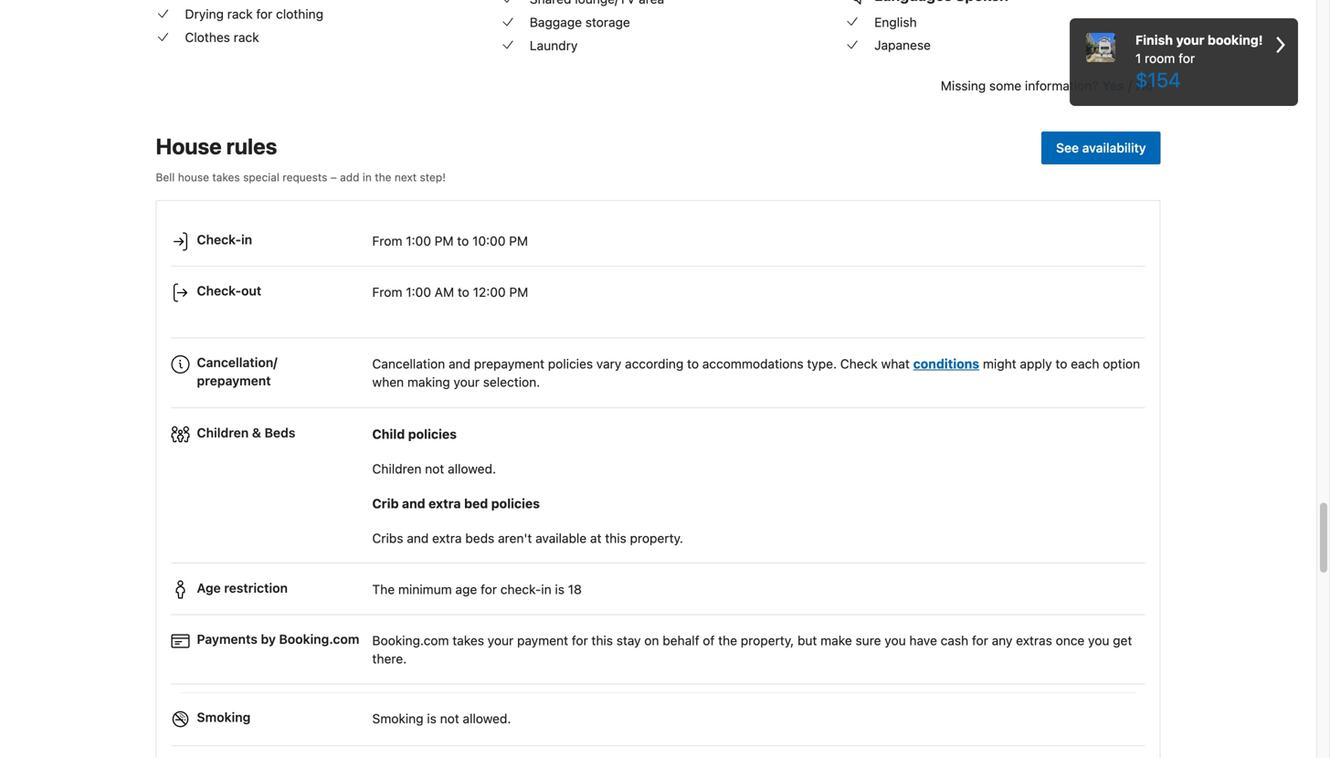 Task type: locate. For each thing, give the bounding box(es) containing it.
finish your booking! 1 room for $154
[[1136, 32, 1263, 91]]

rack down drying rack for clothing
[[234, 30, 259, 45]]

you right the sure
[[885, 633, 906, 648]]

1 vertical spatial the
[[718, 633, 737, 648]]

2 horizontal spatial in
[[541, 582, 552, 597]]

restriction
[[224, 581, 288, 596]]

accommodations
[[702, 356, 804, 372]]

age
[[455, 582, 477, 597]]

from left 1:00 pm
[[372, 234, 402, 249]]

children not allowed.
[[372, 461, 496, 476]]

1 horizontal spatial policies
[[491, 496, 540, 511]]

when
[[372, 375, 404, 390]]

0 vertical spatial children
[[197, 425, 249, 440]]

yes button
[[1102, 77, 1125, 95]]

children left "&"
[[197, 425, 249, 440]]

1 vertical spatial is
[[427, 711, 437, 727]]

2 you from the left
[[1088, 633, 1110, 648]]

and right "crib" on the left bottom
[[402, 496, 425, 511]]

1 horizontal spatial the
[[718, 633, 737, 648]]

2 vertical spatial your
[[488, 633, 514, 648]]

2 vertical spatial policies
[[491, 496, 540, 511]]

once
[[1056, 633, 1085, 648]]

0 vertical spatial policies
[[548, 356, 593, 372]]

check- up check-out
[[197, 232, 241, 247]]

0 horizontal spatial in
[[241, 232, 252, 247]]

not
[[425, 461, 444, 476], [440, 711, 459, 727]]

rightchevron image
[[1276, 31, 1286, 58]]

1 vertical spatial this
[[592, 633, 613, 648]]

2 vertical spatial and
[[407, 531, 429, 546]]

smoking down there.
[[372, 711, 424, 727]]

0 vertical spatial from
[[372, 234, 402, 249]]

0 vertical spatial in
[[363, 171, 372, 183]]

0 horizontal spatial is
[[427, 711, 437, 727]]

crib and extra bed policies
[[372, 496, 540, 511]]

to left each
[[1056, 356, 1068, 372]]

extras
[[1016, 633, 1052, 648]]

0 vertical spatial rack
[[227, 7, 253, 22]]

2 horizontal spatial your
[[1176, 32, 1205, 48]]

1 horizontal spatial your
[[488, 633, 514, 648]]

from 1:00 am to 12:00 pm
[[372, 285, 528, 300]]

for right payment
[[572, 633, 588, 648]]

1 vertical spatial takes
[[453, 633, 484, 648]]

0 horizontal spatial takes
[[212, 171, 240, 183]]

children for children & beds
[[197, 425, 249, 440]]

1 vertical spatial rack
[[234, 30, 259, 45]]

prepayment inside cancellation/ prepayment
[[197, 373, 271, 388]]

check-
[[500, 582, 541, 597]]

missing some information? yes / no
[[941, 78, 1154, 93]]

booking.com inside "booking.com takes your payment for this stay on behalf of the property, but make sure you have cash for any extras once you get there."
[[372, 633, 449, 648]]

each
[[1071, 356, 1100, 372]]

1 vertical spatial prepayment
[[197, 373, 271, 388]]

and
[[449, 356, 471, 372], [402, 496, 425, 511], [407, 531, 429, 546]]

from left 1:00 am
[[372, 285, 402, 300]]

check- for in
[[197, 232, 241, 247]]

0 horizontal spatial the
[[375, 171, 392, 183]]

children
[[197, 425, 249, 440], [372, 461, 422, 476]]

0 horizontal spatial your
[[454, 375, 480, 390]]

to right "according"
[[687, 356, 699, 372]]

2 from from the top
[[372, 285, 402, 300]]

policies
[[548, 356, 593, 372], [408, 427, 457, 442], [491, 496, 540, 511]]

making
[[407, 375, 450, 390]]

smoking
[[197, 710, 251, 725], [372, 711, 424, 727]]

from
[[372, 234, 402, 249], [372, 285, 402, 300]]

0 horizontal spatial you
[[885, 633, 906, 648]]

child policies
[[372, 427, 457, 442]]

age restriction
[[197, 581, 288, 596]]

the right the of
[[718, 633, 737, 648]]

some
[[990, 78, 1022, 93]]

prepayment up selection.
[[474, 356, 545, 372]]

finish
[[1136, 32, 1173, 48]]

1 vertical spatial extra
[[432, 531, 462, 546]]

this right at
[[605, 531, 627, 546]]

in left 18
[[541, 582, 552, 597]]

next
[[395, 171, 417, 183]]

english
[[875, 14, 917, 30]]

check-
[[197, 232, 241, 247], [197, 283, 241, 299]]

is
[[555, 582, 565, 597], [427, 711, 437, 727]]

in up out
[[241, 232, 252, 247]]

1 vertical spatial in
[[241, 232, 252, 247]]

1:00 pm
[[406, 234, 454, 249]]

1 from from the top
[[372, 234, 402, 249]]

2 vertical spatial in
[[541, 582, 552, 597]]

this left stay
[[592, 633, 613, 648]]

for left any at the right of the page
[[972, 633, 989, 648]]

check- for out
[[197, 283, 241, 299]]

&
[[252, 425, 261, 440]]

1 horizontal spatial is
[[555, 582, 565, 597]]

drying
[[185, 7, 224, 22]]

from for from 1:00 pm to 10:00 pm
[[372, 234, 402, 249]]

smoking for smoking
[[197, 710, 251, 725]]

and for crib
[[402, 496, 425, 511]]

1 vertical spatial policies
[[408, 427, 457, 442]]

0 vertical spatial your
[[1176, 32, 1205, 48]]

payments
[[197, 632, 258, 647]]

your
[[1176, 32, 1205, 48], [454, 375, 480, 390], [488, 633, 514, 648]]

2 check- from the top
[[197, 283, 241, 299]]

1 vertical spatial from
[[372, 285, 402, 300]]

your right the finish
[[1176, 32, 1205, 48]]

takes down house rules
[[212, 171, 240, 183]]

in right add
[[363, 171, 372, 183]]

your right making
[[454, 375, 480, 390]]

1 vertical spatial children
[[372, 461, 422, 476]]

policies up children not allowed.
[[408, 427, 457, 442]]

and right cribs at the left
[[407, 531, 429, 546]]

0 vertical spatial extra
[[429, 496, 461, 511]]

to inside might apply to each option when making your selection.
[[1056, 356, 1068, 372]]

prepayment down 'cancellation/'
[[197, 373, 271, 388]]

policies left 'vary'
[[548, 356, 593, 372]]

you left the get
[[1088, 633, 1110, 648]]

1 horizontal spatial booking.com
[[372, 633, 449, 648]]

for right age
[[481, 582, 497, 597]]

policies up aren't
[[491, 496, 540, 511]]

laundry
[[530, 38, 578, 53]]

clothes
[[185, 30, 230, 45]]

0 vertical spatial allowed.
[[448, 461, 496, 476]]

takes
[[212, 171, 240, 183], [453, 633, 484, 648]]

drying rack for clothing
[[185, 7, 323, 22]]

1 horizontal spatial smoking
[[372, 711, 424, 727]]

0 horizontal spatial booking.com
[[279, 632, 359, 647]]

available
[[536, 531, 587, 546]]

bell house takes special requests – add in the next step!
[[156, 171, 446, 183]]

1 horizontal spatial you
[[1088, 633, 1110, 648]]

rack up clothes rack
[[227, 7, 253, 22]]

1 vertical spatial check-
[[197, 283, 241, 299]]

takes down age
[[453, 633, 484, 648]]

to right 1:00 am
[[458, 285, 470, 300]]

1:00 am
[[406, 285, 454, 300]]

clothes rack
[[185, 30, 259, 45]]

for inside finish your booking! 1 room for $154
[[1179, 51, 1195, 66]]

rack
[[227, 7, 253, 22], [234, 30, 259, 45]]

1 vertical spatial and
[[402, 496, 425, 511]]

0 vertical spatial check-
[[197, 232, 241, 247]]

0 vertical spatial the
[[375, 171, 392, 183]]

according
[[625, 356, 684, 372]]

your inside might apply to each option when making your selection.
[[454, 375, 480, 390]]

1 horizontal spatial children
[[372, 461, 422, 476]]

extra for beds
[[432, 531, 462, 546]]

to
[[457, 234, 469, 249], [458, 285, 470, 300], [687, 356, 699, 372], [1056, 356, 1068, 372]]

for right room
[[1179, 51, 1195, 66]]

the minimum age for check-in is 18
[[372, 582, 582, 597]]

booking.com up there.
[[372, 633, 449, 648]]

extra left bed
[[429, 496, 461, 511]]

house
[[178, 171, 209, 183]]

children down 'child' on the left bottom of the page
[[372, 461, 422, 476]]

crib
[[372, 496, 399, 511]]

cribs
[[372, 531, 403, 546]]

1 check- from the top
[[197, 232, 241, 247]]

check- down check-in
[[197, 283, 241, 299]]

to for 1:00 pm
[[457, 234, 469, 249]]

0 horizontal spatial policies
[[408, 427, 457, 442]]

0 vertical spatial prepayment
[[474, 356, 545, 372]]

extra left beds at the left bottom
[[432, 531, 462, 546]]

to right 1:00 pm
[[457, 234, 469, 249]]

0 vertical spatial is
[[555, 582, 565, 597]]

from for from 1:00 am to 12:00 pm
[[372, 285, 402, 300]]

payment
[[517, 633, 568, 648]]

0 vertical spatial not
[[425, 461, 444, 476]]

cancellation and prepayment policies vary according to accommodations type. check what conditions
[[372, 356, 980, 372]]

1 vertical spatial your
[[454, 375, 480, 390]]

0 horizontal spatial smoking
[[197, 710, 251, 725]]

and up making
[[449, 356, 471, 372]]

this
[[605, 531, 627, 546], [592, 633, 613, 648]]

rules
[[226, 133, 277, 159]]

booking.com right by
[[279, 632, 359, 647]]

no button
[[1136, 77, 1154, 95]]

smoking down payments
[[197, 710, 251, 725]]

0 horizontal spatial children
[[197, 425, 249, 440]]

1 horizontal spatial takes
[[453, 633, 484, 648]]

booking.com
[[279, 632, 359, 647], [372, 633, 449, 648]]

0 horizontal spatial prepayment
[[197, 373, 271, 388]]

baggage
[[530, 15, 582, 30]]

children for children not allowed.
[[372, 461, 422, 476]]

the left "next" at the top of page
[[375, 171, 392, 183]]

the inside "booking.com takes your payment for this stay on behalf of the property, but make sure you have cash for any extras once you get there."
[[718, 633, 737, 648]]

for
[[256, 7, 273, 22], [1179, 51, 1195, 66], [481, 582, 497, 597], [572, 633, 588, 648], [972, 633, 989, 648]]

and for cancellation
[[449, 356, 471, 372]]

0 vertical spatial and
[[449, 356, 471, 372]]

age
[[197, 581, 221, 596]]

the
[[375, 171, 392, 183], [718, 633, 737, 648]]

your left payment
[[488, 633, 514, 648]]



Task type: describe. For each thing, give the bounding box(es) containing it.
see
[[1056, 140, 1079, 155]]

by
[[261, 632, 276, 647]]

option
[[1103, 356, 1140, 372]]

1 horizontal spatial in
[[363, 171, 372, 183]]

–
[[331, 171, 337, 183]]

conditions
[[913, 356, 980, 372]]

make
[[821, 633, 852, 648]]

at
[[590, 531, 602, 546]]

availability
[[1082, 140, 1146, 155]]

type.
[[807, 356, 837, 372]]

there.
[[372, 652, 407, 667]]

and for cribs
[[407, 531, 429, 546]]

child
[[372, 427, 405, 442]]

from 1:00 pm to 10:00 pm
[[372, 234, 528, 249]]

see availability button
[[1042, 131, 1161, 164]]

cribs and extra beds aren't available at this property.
[[372, 531, 683, 546]]

property.
[[630, 531, 683, 546]]

no
[[1136, 78, 1154, 93]]

property,
[[741, 633, 794, 648]]

clothing
[[276, 7, 323, 22]]

yes
[[1102, 78, 1125, 93]]

special
[[243, 171, 279, 183]]

beds
[[265, 425, 295, 440]]

booking.com takes your payment for this stay on behalf of the property, but make sure you have cash for any extras once you get there.
[[372, 633, 1132, 667]]

requests
[[283, 171, 327, 183]]

your inside finish your booking! 1 room for $154
[[1176, 32, 1205, 48]]

step!
[[420, 171, 446, 183]]

/
[[1128, 78, 1132, 93]]

might apply to each option when making your selection.
[[372, 356, 1140, 390]]

to for apply
[[1056, 356, 1068, 372]]

rack for drying
[[227, 7, 253, 22]]

baggage storage
[[530, 15, 630, 30]]

japanese
[[875, 38, 931, 53]]

children & beds
[[197, 425, 295, 440]]

add
[[340, 171, 360, 183]]

1
[[1136, 51, 1142, 66]]

bed
[[464, 496, 488, 511]]

see availability
[[1056, 140, 1146, 155]]

smoking for smoking is not allowed.
[[372, 711, 424, 727]]

selection.
[[483, 375, 540, 390]]

missing
[[941, 78, 986, 93]]

1 vertical spatial allowed.
[[463, 711, 511, 727]]

1 you from the left
[[885, 633, 906, 648]]

smoking is not allowed.
[[372, 711, 511, 727]]

$154
[[1136, 68, 1181, 91]]

for left clothing
[[256, 7, 273, 22]]

cancellation/ prepayment
[[197, 355, 277, 388]]

behalf
[[663, 633, 699, 648]]

extra for bed
[[429, 496, 461, 511]]

1 vertical spatial not
[[440, 711, 459, 727]]

2 horizontal spatial policies
[[548, 356, 593, 372]]

cancellation
[[372, 356, 445, 372]]

information?
[[1025, 78, 1099, 93]]

on
[[644, 633, 659, 648]]

storage
[[585, 15, 630, 30]]

payments by booking.com
[[197, 632, 359, 647]]

check-in
[[197, 232, 252, 247]]

sure
[[856, 633, 881, 648]]

get
[[1113, 633, 1132, 648]]

minimum
[[398, 582, 452, 597]]

cancellation/
[[197, 355, 277, 370]]

stay
[[617, 633, 641, 648]]

0 vertical spatial takes
[[212, 171, 240, 183]]

bell
[[156, 171, 175, 183]]

of
[[703, 633, 715, 648]]

rack for clothes
[[234, 30, 259, 45]]

18
[[568, 582, 582, 597]]

house rules
[[156, 133, 277, 159]]

12:00 pm
[[473, 285, 528, 300]]

1 horizontal spatial prepayment
[[474, 356, 545, 372]]

to for 1:00 am
[[458, 285, 470, 300]]

house
[[156, 133, 222, 159]]

out
[[241, 283, 262, 299]]

any
[[992, 633, 1013, 648]]

aren't
[[498, 531, 532, 546]]

have
[[910, 633, 937, 648]]

vary
[[597, 356, 622, 372]]

the
[[372, 582, 395, 597]]

0 vertical spatial this
[[605, 531, 627, 546]]

booking!
[[1208, 32, 1263, 48]]

takes inside "booking.com takes your payment for this stay on behalf of the property, but make sure you have cash for any extras once you get there."
[[453, 633, 484, 648]]

what
[[881, 356, 910, 372]]

your inside "booking.com takes your payment for this stay on behalf of the property, but make sure you have cash for any extras once you get there."
[[488, 633, 514, 648]]

beds
[[465, 531, 495, 546]]

this inside "booking.com takes your payment for this stay on behalf of the property, but make sure you have cash for any extras once you get there."
[[592, 633, 613, 648]]

check
[[840, 356, 878, 372]]

room
[[1145, 51, 1175, 66]]

cash
[[941, 633, 969, 648]]



Task type: vqa. For each thing, say whether or not it's contained in the screenshot.
Age restriction
yes



